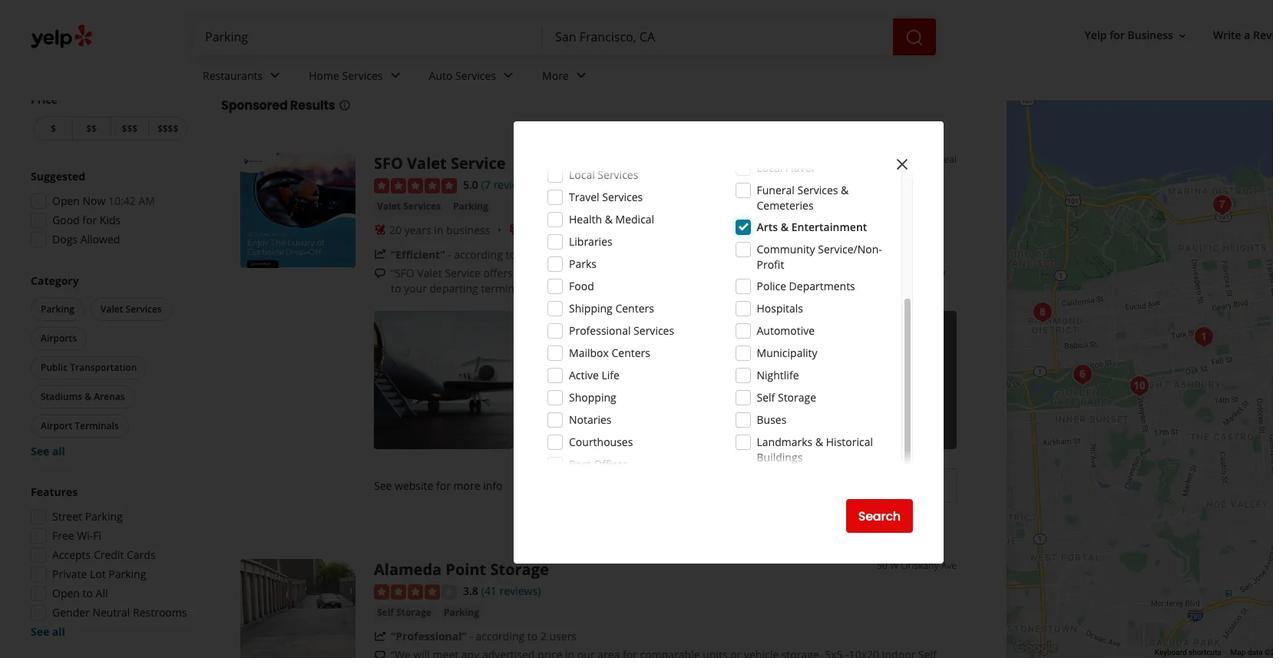 Task type: describe. For each thing, give the bounding box(es) containing it.
offers
[[484, 266, 513, 280]]

1 vertical spatial parking button
[[31, 298, 85, 321]]

price
[[31, 92, 58, 107]]

public
[[41, 361, 68, 374]]

alamo square parking image
[[1189, 322, 1220, 353]]

search image
[[906, 28, 924, 47]]

reviews) for alameda point storage
[[500, 584, 541, 599]]

16 trending v2 image
[[374, 249, 386, 261]]

24 chevron down v2 image for home services
[[386, 66, 405, 85]]

arts
[[757, 220, 778, 234]]

departments
[[790, 279, 856, 293]]

local for local flavor
[[757, 161, 783, 175]]

to left the 1
[[506, 247, 516, 262]]

public transportation button
[[31, 356, 147, 380]]

now
[[83, 194, 106, 208]]

offices
[[594, 457, 629, 472]]

cemeteries
[[757, 198, 814, 213]]

1860 el camino real
[[870, 153, 957, 166]]

1 horizontal spatial storage
[[491, 560, 549, 580]]

gender neutral restrooms
[[52, 605, 187, 620]]

$
[[51, 122, 56, 135]]

mailbox centers
[[569, 346, 651, 360]]

valet up 20
[[377, 200, 401, 213]]

self inside the search dialog
[[757, 390, 775, 405]]

search button
[[846, 499, 914, 533]]

sponsored
[[221, 97, 288, 114]]

profit
[[757, 257, 785, 272]]

16 trending v2 image
[[374, 631, 386, 643]]

for for kids
[[82, 213, 97, 227]]

international
[[664, 266, 729, 280]]

professional services
[[569, 323, 675, 338]]

online,
[[818, 266, 852, 280]]

restrooms
[[133, 605, 187, 620]]

police departments
[[757, 279, 856, 293]]

group containing features
[[26, 485, 191, 640]]

local flavor
[[757, 161, 816, 175]]

1860
[[870, 153, 891, 166]]

50
[[877, 560, 888, 573]]

shipping centers
[[569, 301, 655, 316]]

family-
[[525, 223, 561, 237]]

16 speech v2 image
[[374, 268, 386, 280]]

see all button for category
[[31, 444, 65, 459]]

self inside button
[[377, 606, 394, 619]]

restaurants
[[203, 68, 263, 83]]

(7 reviews)
[[482, 177, 535, 192]]

all for features
[[52, 625, 65, 639]]

parking button for sfo valet service
[[450, 199, 492, 214]]

funeral services & cemeteries
[[757, 183, 849, 213]]

near
[[400, 55, 444, 80]]

1 horizontal spatial sfo
[[545, 281, 565, 296]]

2 horizontal spatial sfo
[[642, 266, 661, 280]]

valet up 5 star rating image
[[407, 153, 447, 174]]

5.0
[[463, 177, 479, 192]]

arenas
[[94, 390, 125, 403]]

credit
[[94, 548, 124, 562]]

0 vertical spatial valet services
[[377, 200, 441, 213]]

& for stadiums & arenas
[[85, 390, 91, 403]]

at
[[629, 266, 639, 280]]

auto services
[[429, 68, 496, 83]]

top 10 best parking near san francisco, california
[[221, 55, 676, 80]]

"professional"
[[391, 629, 467, 644]]

post
[[569, 457, 591, 472]]

to left 2
[[528, 629, 538, 644]]

- for "professional"
[[470, 629, 473, 644]]

sfo valet service image
[[240, 153, 356, 268]]

service for sfo valet service
[[451, 153, 506, 174]]

see all for features
[[31, 625, 65, 639]]

open for open to all
[[52, 586, 80, 601]]

search dialog
[[0, 0, 1274, 658]]

revi
[[1254, 28, 1274, 43]]

sponsored results
[[221, 97, 335, 114]]

services up transportation
[[126, 303, 162, 316]]

according for "efficient"
[[454, 247, 503, 262]]

cards
[[127, 548, 156, 562]]

3.8 star rating image
[[374, 585, 457, 600]]

airport
[[41, 419, 72, 433]]

& for arts & entertainment
[[781, 220, 789, 234]]

20
[[390, 223, 402, 237]]

storage inside button
[[397, 606, 432, 619]]

kezar parking lot image
[[1124, 371, 1155, 402]]

yelp for business
[[1085, 28, 1174, 43]]

centers for mailbox centers
[[612, 346, 651, 360]]

to inside "sfo valet service offers curbside valet parking at sfo international airport. check-in online, then head directly to your departing terminal. an sfo valet service representative will…"
[[391, 281, 401, 296]]

shopping
[[569, 390, 617, 405]]

self storage button
[[374, 605, 435, 621]]

in inside "sfo valet service offers curbside valet parking at sfo international airport. check-in online, then head directly to your departing terminal. an sfo valet service representative will…"
[[806, 266, 816, 280]]

more link
[[530, 55, 603, 100]]

alameda point storage image
[[240, 560, 356, 658]]

yelp
[[1085, 28, 1108, 43]]

arts & entertainment
[[757, 220, 868, 234]]

storage inside the search dialog
[[778, 390, 817, 405]]

keyboard shortcuts button
[[1155, 648, 1222, 658]]

entertainment
[[792, 220, 868, 234]]

info
[[483, 479, 503, 494]]

1 horizontal spatial more
[[741, 281, 770, 296]]

will…"
[[710, 281, 739, 296]]

self storage inside button
[[377, 606, 432, 619]]

to left all
[[83, 586, 93, 601]]

stadiums
[[41, 390, 82, 403]]

sort:
[[835, 62, 859, 77]]

private
[[52, 567, 87, 582]]

landmarks
[[757, 435, 813, 449]]

valet
[[562, 266, 586, 280]]

active life
[[569, 368, 620, 383]]

parks
[[569, 257, 597, 271]]

services down representative
[[634, 323, 675, 338]]

free wi-fi
[[52, 529, 101, 543]]

valet up transportation
[[101, 303, 123, 316]]

services up travel services on the top of page
[[598, 167, 639, 182]]

see website for more info
[[374, 479, 503, 494]]

head
[[881, 266, 906, 280]]

buses
[[757, 413, 787, 427]]

& right the owned
[[597, 223, 605, 237]]

services inside funeral services & cemeteries
[[798, 183, 839, 197]]

historical
[[827, 435, 874, 449]]

price group
[[31, 92, 191, 144]]

self storage inside the search dialog
[[757, 390, 817, 405]]

notaries
[[569, 413, 612, 427]]

dogs allowed
[[52, 232, 120, 247]]

alameda
[[374, 560, 442, 580]]

20 years in business
[[390, 223, 490, 237]]

directly
[[909, 266, 946, 280]]

music concourse parking image
[[1068, 360, 1098, 390]]

dogs
[[52, 232, 78, 247]]

family-owned & operated
[[525, 223, 654, 237]]

24 chevron down v2 image for auto services
[[499, 66, 518, 85]]

24 chevron down v2 image for restaurants
[[266, 66, 284, 85]]

wi-
[[77, 529, 93, 543]]

©2
[[1265, 649, 1274, 657]]

user
[[528, 247, 550, 262]]

- for "efficient"
[[448, 247, 451, 262]]

hospitals
[[757, 301, 804, 316]]

private lot parking
[[52, 567, 146, 582]]

10
[[259, 55, 277, 80]]

restaurants link
[[191, 55, 297, 100]]

parking link for valet
[[450, 199, 492, 214]]

terminal.
[[481, 281, 526, 296]]

services inside home services link
[[342, 68, 383, 83]]

courthouses
[[569, 435, 633, 449]]

$$
[[86, 122, 97, 135]]

post offices
[[569, 457, 629, 472]]

$$$ button
[[110, 117, 148, 141]]

libraries
[[569, 234, 613, 249]]

1 vertical spatial more
[[454, 479, 481, 494]]



Task type: locate. For each thing, give the bounding box(es) containing it.
storage up the (41 reviews) link
[[491, 560, 549, 580]]

airports
[[41, 332, 77, 345]]

police
[[757, 279, 787, 293]]

services up '16 info v2' icon
[[342, 68, 383, 83]]

automotive
[[757, 323, 815, 338]]

group containing category
[[28, 274, 191, 459]]

service
[[451, 153, 506, 174], [445, 266, 481, 280], [596, 281, 631, 296]]

1 open from the top
[[52, 194, 80, 208]]

parking link for point
[[441, 605, 482, 621]]

reviews) right (41
[[500, 584, 541, 599]]

16 info v2 image
[[338, 99, 351, 111]]

0 horizontal spatial for
[[82, 213, 97, 227]]

0 vertical spatial centers
[[616, 301, 655, 316]]

24 chevron down v2 image
[[386, 66, 405, 85], [572, 66, 591, 85]]

valet up your
[[417, 266, 442, 280]]

top
[[221, 55, 256, 80]]

services down 5 star rating image
[[403, 200, 441, 213]]

category
[[31, 274, 79, 288]]

funeral
[[757, 183, 795, 197]]

parking link
[[450, 199, 492, 214], [441, 605, 482, 621]]

0 vertical spatial in
[[434, 223, 444, 237]]

0 vertical spatial storage
[[778, 390, 817, 405]]

services up "health & medical"
[[603, 190, 643, 204]]

centers down professional services
[[612, 346, 651, 360]]

24 chevron down v2 image inside home services link
[[386, 66, 405, 85]]

0 vertical spatial self storage
[[757, 390, 817, 405]]

& inside button
[[85, 390, 91, 403]]

2 horizontal spatial for
[[1110, 28, 1125, 43]]

user actions element
[[1073, 22, 1274, 52]]

reviews) inside (7 reviews) "link"
[[494, 177, 535, 192]]

see all button down gender
[[31, 625, 65, 639]]

& left arenas on the left of page
[[85, 390, 91, 403]]

24 chevron down v2 image left the auto
[[386, 66, 405, 85]]

sfo right an
[[545, 281, 565, 296]]

0 horizontal spatial -
[[448, 247, 451, 262]]

0 horizontal spatial more
[[454, 479, 481, 494]]

0 horizontal spatial 24 chevron down v2 image
[[386, 66, 405, 85]]

good
[[52, 213, 80, 227]]

services down flavor
[[798, 183, 839, 197]]

0 vertical spatial open
[[52, 194, 80, 208]]

accepts credit cards
[[52, 548, 156, 562]]

local up travel
[[569, 167, 595, 182]]

(41
[[482, 584, 497, 599]]

open
[[52, 194, 80, 208], [52, 586, 80, 601]]

stadiums & arenas
[[41, 390, 125, 403]]

0 vertical spatial service
[[451, 153, 506, 174]]

1
[[519, 247, 525, 262]]

$$$$ button
[[148, 117, 187, 141]]

see portfolio
[[856, 373, 920, 387]]

write
[[1214, 28, 1242, 43]]

service down parking
[[596, 281, 631, 296]]

2 vertical spatial for
[[436, 479, 451, 494]]

24 chevron down v2 image right san
[[499, 66, 518, 85]]

&
[[841, 183, 849, 197], [605, 212, 613, 227], [781, 220, 789, 234], [597, 223, 605, 237], [85, 390, 91, 403], [816, 435, 824, 449]]

0 vertical spatial valet services button
[[374, 199, 444, 214]]

16 years in business v2 image
[[374, 224, 386, 236]]

& inside funeral services & cemeteries
[[841, 183, 849, 197]]

parking button for alameda point storage
[[441, 605, 482, 621]]

google image
[[1011, 638, 1062, 658]]

0 vertical spatial according
[[454, 247, 503, 262]]

self storage
[[757, 390, 817, 405], [377, 606, 432, 619]]

1 horizontal spatial self
[[757, 390, 775, 405]]

results
[[290, 97, 335, 114]]

2 vertical spatial storage
[[397, 606, 432, 619]]

(7
[[482, 177, 491, 192]]

24 chevron down v2 image inside the restaurants link
[[266, 66, 284, 85]]

0 vertical spatial self
[[757, 390, 775, 405]]

parking button down 5.0 on the left of the page
[[450, 199, 492, 214]]

1 vertical spatial valet services button
[[91, 298, 172, 321]]

services inside auto services link
[[456, 68, 496, 83]]

local up funeral
[[757, 161, 783, 175]]

0 vertical spatial for
[[1110, 28, 1125, 43]]

parking up the fi
[[85, 509, 123, 524]]

valet services button up transportation
[[91, 298, 172, 321]]

open to all
[[52, 586, 108, 601]]

see all button down airport
[[31, 444, 65, 459]]

- right "professional"
[[470, 629, 473, 644]]

all down airport
[[52, 444, 65, 459]]

1 vertical spatial open
[[52, 586, 80, 601]]

16 speech v2 image
[[374, 650, 386, 658]]

street
[[52, 509, 82, 524]]

1 vertical spatial centers
[[612, 346, 651, 360]]

0 vertical spatial -
[[448, 247, 451, 262]]

service/non-
[[818, 242, 883, 257]]

$$$$
[[157, 122, 178, 135]]

website
[[395, 479, 434, 494]]

parking
[[325, 55, 396, 80], [453, 200, 489, 213], [41, 303, 75, 316], [85, 509, 123, 524], [108, 567, 146, 582], [444, 606, 479, 619]]

1 vertical spatial valet services
[[101, 303, 162, 316]]

& inside landmarks & historical buildings
[[816, 435, 824, 449]]

parking link down 5.0 on the left of the page
[[450, 199, 492, 214]]

point
[[446, 560, 487, 580]]

more left info
[[454, 479, 481, 494]]

for up dogs allowed
[[82, 213, 97, 227]]

1 24 chevron down v2 image from the left
[[266, 66, 284, 85]]

0 horizontal spatial valet services
[[101, 303, 162, 316]]

2 open from the top
[[52, 586, 80, 601]]

1 horizontal spatial self storage
[[757, 390, 817, 405]]

for right 'yelp'
[[1110, 28, 1125, 43]]

francisco,
[[487, 55, 582, 80]]

& for health & medical
[[605, 212, 613, 227]]

0 horizontal spatial self storage
[[377, 606, 432, 619]]

parking down category
[[41, 303, 75, 316]]

storage down 3.8 star rating image
[[397, 606, 432, 619]]

24 chevron down v2 image for more
[[572, 66, 591, 85]]

departing
[[430, 281, 478, 296]]

all down gender
[[52, 625, 65, 639]]

landmarks & historical buildings
[[757, 435, 874, 465]]

municipality
[[757, 346, 818, 360]]

for
[[1110, 28, 1125, 43], [82, 213, 97, 227], [436, 479, 451, 494]]

1 horizontal spatial 24 chevron down v2 image
[[572, 66, 591, 85]]

to down ""sfo"
[[391, 281, 401, 296]]

sfo
[[374, 153, 403, 174], [642, 266, 661, 280], [545, 281, 565, 296]]

1 see all button from the top
[[31, 444, 65, 459]]

1 all from the top
[[52, 444, 65, 459]]

health & medical
[[569, 212, 655, 227]]

parking down 5.0 on the left of the page
[[453, 200, 489, 213]]

all for category
[[52, 444, 65, 459]]

lot
[[90, 567, 106, 582]]

open up "good"
[[52, 194, 80, 208]]

0 horizontal spatial sfo
[[374, 153, 403, 174]]

0 horizontal spatial in
[[434, 223, 444, 237]]

gender
[[52, 605, 90, 620]]

0 horizontal spatial valet services button
[[91, 298, 172, 321]]

0 vertical spatial reviews)
[[494, 177, 535, 192]]

years
[[405, 223, 432, 237]]

5 star rating image
[[374, 178, 457, 193]]

more down airport.
[[741, 281, 770, 296]]

valet services down 5 star rating image
[[377, 200, 441, 213]]

(7 reviews) link
[[482, 176, 535, 193]]

1 vertical spatial according
[[476, 629, 525, 644]]

for right website
[[436, 479, 451, 494]]

24 chevron down v2 image up sponsored results
[[266, 66, 284, 85]]

1 see all from the top
[[31, 444, 65, 459]]

reviews) inside the (41 reviews) link
[[500, 584, 541, 599]]

service for "sfo valet service offers curbside valet parking at sfo international airport. check-in online, then head directly to your departing terminal. an sfo valet service representative will…"
[[445, 266, 481, 280]]

24 chevron down v2 image inside more link
[[572, 66, 591, 85]]

1 vertical spatial for
[[82, 213, 97, 227]]

shortcuts
[[1189, 649, 1222, 657]]

1 horizontal spatial for
[[436, 479, 451, 494]]

2 all from the top
[[52, 625, 65, 639]]

1 24 chevron down v2 image from the left
[[386, 66, 405, 85]]

valet services link
[[374, 199, 444, 214]]

real
[[939, 153, 957, 166]]

professional
[[569, 323, 631, 338]]

according for "professional"
[[476, 629, 525, 644]]

reviews) right (7
[[494, 177, 535, 192]]

2 vertical spatial sfo
[[545, 281, 565, 296]]

24 chevron down v2 image inside auto services link
[[499, 66, 518, 85]]

2 vertical spatial group
[[26, 485, 191, 640]]

business categories element
[[191, 55, 1274, 100]]

& right arts
[[781, 220, 789, 234]]

reviews) for sfo valet service
[[494, 177, 535, 192]]

centers up professional services
[[616, 301, 655, 316]]

valet services button down 5 star rating image
[[374, 199, 444, 214]]

2 vertical spatial service
[[596, 281, 631, 296]]

0 vertical spatial group
[[26, 169, 191, 252]]

lombard street garage image
[[1207, 190, 1238, 221]]

curbside
[[516, 266, 559, 280]]

services right the auto
[[456, 68, 496, 83]]

group containing suggested
[[26, 169, 191, 252]]

0 vertical spatial see all
[[31, 444, 65, 459]]

parking down 3.8
[[444, 606, 479, 619]]

sfo valet service link
[[374, 153, 506, 174]]

elif parking image
[[1269, 366, 1274, 397], [1269, 366, 1274, 397]]

service up departing
[[445, 266, 481, 280]]

parking button down 3.8
[[441, 605, 482, 621]]

open for open now 10:42 am
[[52, 194, 80, 208]]

None search field
[[193, 18, 940, 55]]

parking link down 3.8
[[441, 605, 482, 621]]

see all button for features
[[31, 625, 65, 639]]

see all for category
[[31, 444, 65, 459]]

0 vertical spatial see all button
[[31, 444, 65, 459]]

1 horizontal spatial valet services
[[377, 200, 441, 213]]

1 vertical spatial see all
[[31, 625, 65, 639]]

geary mall garage image
[[1028, 297, 1058, 328]]

users
[[550, 629, 577, 644]]

3.8 link
[[463, 583, 479, 600]]

more
[[542, 68, 569, 83]]

1 horizontal spatial -
[[470, 629, 473, 644]]

- down 20 years in business
[[448, 247, 451, 262]]

life
[[602, 368, 620, 383]]

local
[[757, 161, 783, 175], [569, 167, 595, 182]]

0 vertical spatial all
[[52, 444, 65, 459]]

in right years
[[434, 223, 444, 237]]

auto services link
[[417, 55, 530, 100]]

map
[[1231, 649, 1246, 657]]

parking
[[588, 266, 626, 280]]

24 chevron down v2 image right more
[[572, 66, 591, 85]]

$ button
[[34, 117, 72, 141]]

for inside button
[[1110, 28, 1125, 43]]

2 24 chevron down v2 image from the left
[[499, 66, 518, 85]]

travel
[[569, 190, 600, 204]]

according left 2
[[476, 629, 525, 644]]

w
[[890, 560, 899, 573]]

see all down airport
[[31, 444, 65, 459]]

1 vertical spatial group
[[28, 274, 191, 459]]

1 vertical spatial storage
[[491, 560, 549, 580]]

sfo up 5 star rating image
[[374, 153, 403, 174]]

for for business
[[1110, 28, 1125, 43]]

transportation
[[70, 361, 137, 374]]

self storage down nightlife
[[757, 390, 817, 405]]

valet down valet
[[568, 281, 593, 296]]

el
[[894, 153, 901, 166]]

san
[[448, 55, 483, 80]]

all
[[96, 586, 108, 601]]

open down private
[[52, 586, 80, 601]]

an
[[529, 281, 543, 296]]

according down business
[[454, 247, 503, 262]]

stadiums & arenas button
[[31, 386, 135, 409]]

1 vertical spatial parking link
[[441, 605, 482, 621]]

self storage down 3.8 star rating image
[[377, 606, 432, 619]]

storage down nightlife
[[778, 390, 817, 405]]

0 vertical spatial sfo
[[374, 153, 403, 174]]

1 vertical spatial service
[[445, 266, 481, 280]]

(41 reviews)
[[482, 584, 541, 599]]

airports button
[[31, 327, 87, 350]]

local for local services
[[569, 167, 595, 182]]

service up 5.0 link on the top of page
[[451, 153, 506, 174]]

& down travel services on the top of page
[[605, 212, 613, 227]]

& up entertainment at right
[[841, 183, 849, 197]]

"efficient"
[[391, 247, 445, 262]]

& for landmarks & historical buildings
[[816, 435, 824, 449]]

1 vertical spatial self
[[377, 606, 394, 619]]

operated
[[608, 223, 654, 237]]

parking down cards
[[108, 567, 146, 582]]

0 vertical spatial parking button
[[450, 199, 492, 214]]

see all down gender
[[31, 625, 65, 639]]

valet services up transportation
[[101, 303, 162, 316]]

1 horizontal spatial in
[[806, 266, 816, 280]]

centers for shipping centers
[[616, 301, 655, 316]]

street parking
[[52, 509, 123, 524]]

services inside valet services link
[[403, 200, 441, 213]]

2 horizontal spatial storage
[[778, 390, 817, 405]]

self up 16 trending v2 icon
[[377, 606, 394, 619]]

search
[[859, 507, 901, 525]]

travel services
[[569, 190, 643, 204]]

0 horizontal spatial self
[[377, 606, 394, 619]]

1 vertical spatial see all button
[[31, 625, 65, 639]]

24 chevron down v2 image
[[266, 66, 284, 85], [499, 66, 518, 85]]

storage
[[778, 390, 817, 405], [491, 560, 549, 580], [397, 606, 432, 619]]

1 vertical spatial self storage
[[377, 606, 432, 619]]

1 vertical spatial -
[[470, 629, 473, 644]]

16 family owned v2 image
[[509, 224, 522, 236]]

0 vertical spatial parking link
[[450, 199, 492, 214]]

2 see all button from the top
[[31, 625, 65, 639]]

according
[[454, 247, 503, 262], [476, 629, 525, 644]]

0 horizontal spatial 24 chevron down v2 image
[[266, 66, 284, 85]]

health
[[569, 212, 602, 227]]

16 chevron down v2 image
[[1177, 30, 1189, 42]]

sfo valet service
[[374, 153, 506, 174]]

parking button up airports
[[31, 298, 85, 321]]

parking up '16 info v2' icon
[[325, 55, 396, 80]]

"professional" - according to 2 users
[[391, 629, 577, 644]]

1 vertical spatial sfo
[[642, 266, 661, 280]]

close image
[[894, 155, 912, 173]]

1 horizontal spatial local
[[757, 161, 783, 175]]

self up buses
[[757, 390, 775, 405]]

0 vertical spatial more
[[741, 281, 770, 296]]

1 horizontal spatial 24 chevron down v2 image
[[499, 66, 518, 85]]

1 vertical spatial all
[[52, 625, 65, 639]]

& left historical
[[816, 435, 824, 449]]

buildings
[[757, 450, 803, 465]]

group
[[26, 169, 191, 252], [28, 274, 191, 459], [26, 485, 191, 640]]

$$$
[[122, 122, 138, 135]]

1 vertical spatial in
[[806, 266, 816, 280]]

self
[[757, 390, 775, 405], [377, 606, 394, 619]]

more link
[[741, 281, 770, 296]]

1 horizontal spatial valet services button
[[374, 199, 444, 214]]

2 see all from the top
[[31, 625, 65, 639]]

2 24 chevron down v2 image from the left
[[572, 66, 591, 85]]

write a revi link
[[1208, 22, 1274, 50]]

kids
[[100, 213, 121, 227]]

map region
[[844, 87, 1274, 658]]

in left online,
[[806, 266, 816, 280]]

sfo right 'at'
[[642, 266, 661, 280]]

0 horizontal spatial local
[[569, 167, 595, 182]]

2 vertical spatial parking button
[[441, 605, 482, 621]]

0 horizontal spatial storage
[[397, 606, 432, 619]]

1 vertical spatial reviews)
[[500, 584, 541, 599]]



Task type: vqa. For each thing, say whether or not it's contained in the screenshot.
Auto Services
yes



